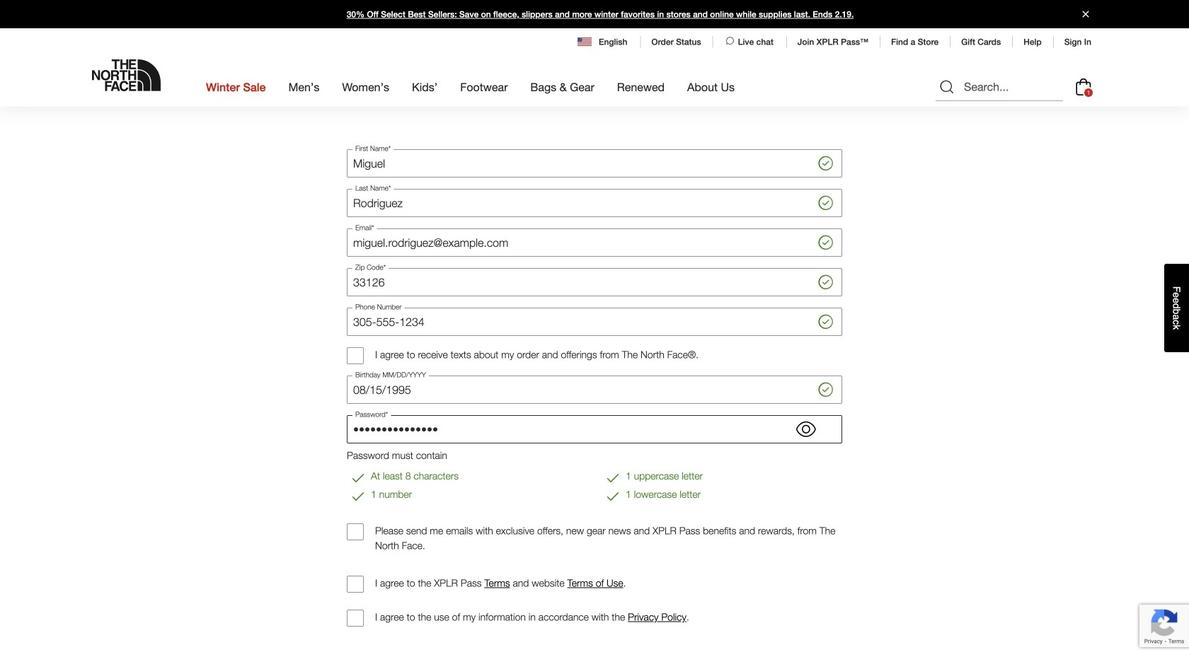 Task type: vqa. For each thing, say whether or not it's contained in the screenshot.
"password field"
yes



Task type: describe. For each thing, give the bounding box(es) containing it.
switch visibility password image
[[796, 420, 816, 440]]

Search search field
[[936, 73, 1064, 101]]



Task type: locate. For each thing, give the bounding box(es) containing it.
Phone Number telephone field
[[347, 308, 843, 336]]

the north face home page image
[[92, 59, 161, 91]]

None text field
[[347, 149, 843, 178], [347, 189, 843, 217], [347, 229, 843, 257], [347, 149, 843, 178], [347, 189, 843, 217], [347, 229, 843, 257]]

earn image
[[497, 0, 523, 16]]

gear image
[[726, 0, 747, 16]]

search all image
[[939, 79, 956, 96]]

close image
[[1077, 11, 1095, 17]]

None checkbox
[[347, 348, 364, 365], [347, 610, 364, 627], [347, 348, 364, 365], [347, 610, 364, 627]]

None checkbox
[[347, 524, 364, 541], [347, 576, 364, 593], [347, 524, 364, 541], [347, 576, 364, 593]]

None text field
[[347, 268, 843, 297], [347, 376, 843, 404], [347, 268, 843, 297], [347, 376, 843, 404]]

None password field
[[347, 416, 843, 444]]



